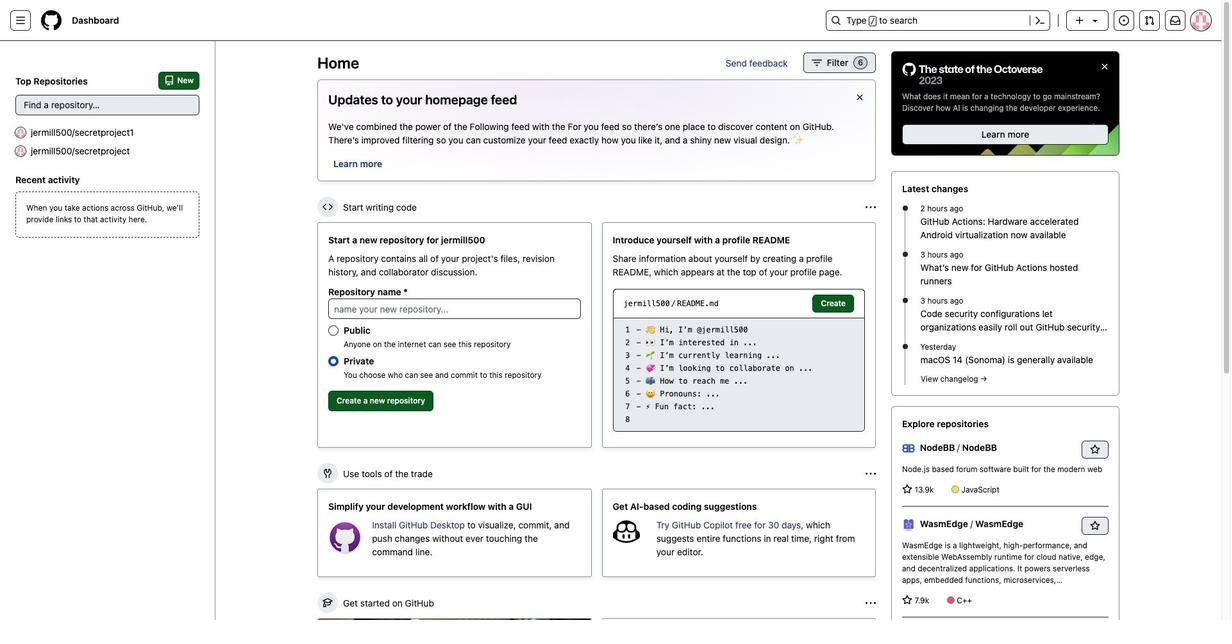 Task type: locate. For each thing, give the bounding box(es) containing it.
what is github? element
[[317, 619, 592, 621]]

star this repository image for @nodebb profile icon
[[1090, 445, 1101, 455]]

explore repositories navigation
[[891, 407, 1120, 621]]

Top Repositories search field
[[15, 95, 199, 115]]

issue opened image
[[1119, 15, 1129, 26]]

command palette image
[[1035, 15, 1045, 26]]

1 vertical spatial why am i seeing this? image
[[866, 599, 876, 609]]

2 dot fill image from the top
[[900, 250, 910, 260]]

why am i seeing this? image for 'introduce yourself with a profile readme' element
[[866, 202, 876, 213]]

notifications image
[[1170, 15, 1181, 26]]

none submit inside 'introduce yourself with a profile readme' element
[[813, 295, 854, 313]]

1 star this repository image from the top
[[1090, 445, 1101, 455]]

2 star this repository image from the top
[[1090, 522, 1101, 532]]

Find a repository… text field
[[15, 95, 199, 115]]

star this repository image
[[1090, 445, 1101, 455], [1090, 522, 1101, 532]]

0 vertical spatial why am i seeing this? image
[[866, 202, 876, 213]]

star image
[[902, 596, 913, 606]]

None radio
[[328, 357, 339, 367]]

what is github? image
[[318, 620, 591, 621]]

0 vertical spatial star this repository image
[[1090, 445, 1101, 455]]

2 why am i seeing this? image from the top
[[866, 599, 876, 609]]

x image
[[855, 92, 865, 103]]

try the github flow element
[[602, 619, 876, 621]]

None radio
[[328, 326, 339, 336]]

close image
[[1100, 62, 1110, 72]]

why am i seeing this? image
[[866, 202, 876, 213], [866, 599, 876, 609]]

1 vertical spatial star this repository image
[[1090, 522, 1101, 532]]

None submit
[[813, 295, 854, 313]]

homepage image
[[41, 10, 62, 31]]

1 why am i seeing this? image from the top
[[866, 202, 876, 213]]

dot fill image
[[900, 203, 910, 214], [900, 250, 910, 260], [900, 296, 910, 306], [900, 342, 910, 352]]

secretproject1 image
[[15, 127, 26, 138]]



Task type: vqa. For each thing, say whether or not it's contained in the screenshot.
Get Ai-Based Coding Suggestions element
yes



Task type: describe. For each thing, give the bounding box(es) containing it.
git pull request image
[[1145, 15, 1155, 26]]

triangle down image
[[1090, 15, 1101, 26]]

code image
[[323, 202, 333, 212]]

github logo image
[[902, 62, 1044, 86]]

secretproject image
[[15, 146, 26, 156]]

none radio inside start a new repository 'element'
[[328, 357, 339, 367]]

@nodebb profile image
[[902, 443, 915, 456]]

start a new repository element
[[317, 223, 592, 448]]

star image
[[902, 485, 913, 495]]

plus image
[[1075, 15, 1085, 26]]

introduce yourself with a profile readme element
[[602, 223, 876, 448]]

why am i seeing this? image for try the github flow element
[[866, 599, 876, 609]]

github desktop image
[[328, 521, 362, 555]]

explore element
[[891, 51, 1120, 621]]

why am i seeing this? image
[[866, 469, 876, 479]]

1 dot fill image from the top
[[900, 203, 910, 214]]

4 dot fill image from the top
[[900, 342, 910, 352]]

simplify your development workflow with a gui element
[[317, 489, 592, 578]]

filter image
[[812, 58, 822, 68]]

tools image
[[323, 469, 333, 479]]

get ai-based coding suggestions element
[[602, 489, 876, 578]]

@wasmedge profile image
[[902, 519, 915, 532]]

star this repository image for "@wasmedge profile" icon at bottom
[[1090, 522, 1101, 532]]

none radio inside start a new repository 'element'
[[328, 326, 339, 336]]

mortar board image
[[323, 598, 333, 609]]

3 dot fill image from the top
[[900, 296, 910, 306]]

name your new repository... text field
[[328, 299, 581, 319]]



